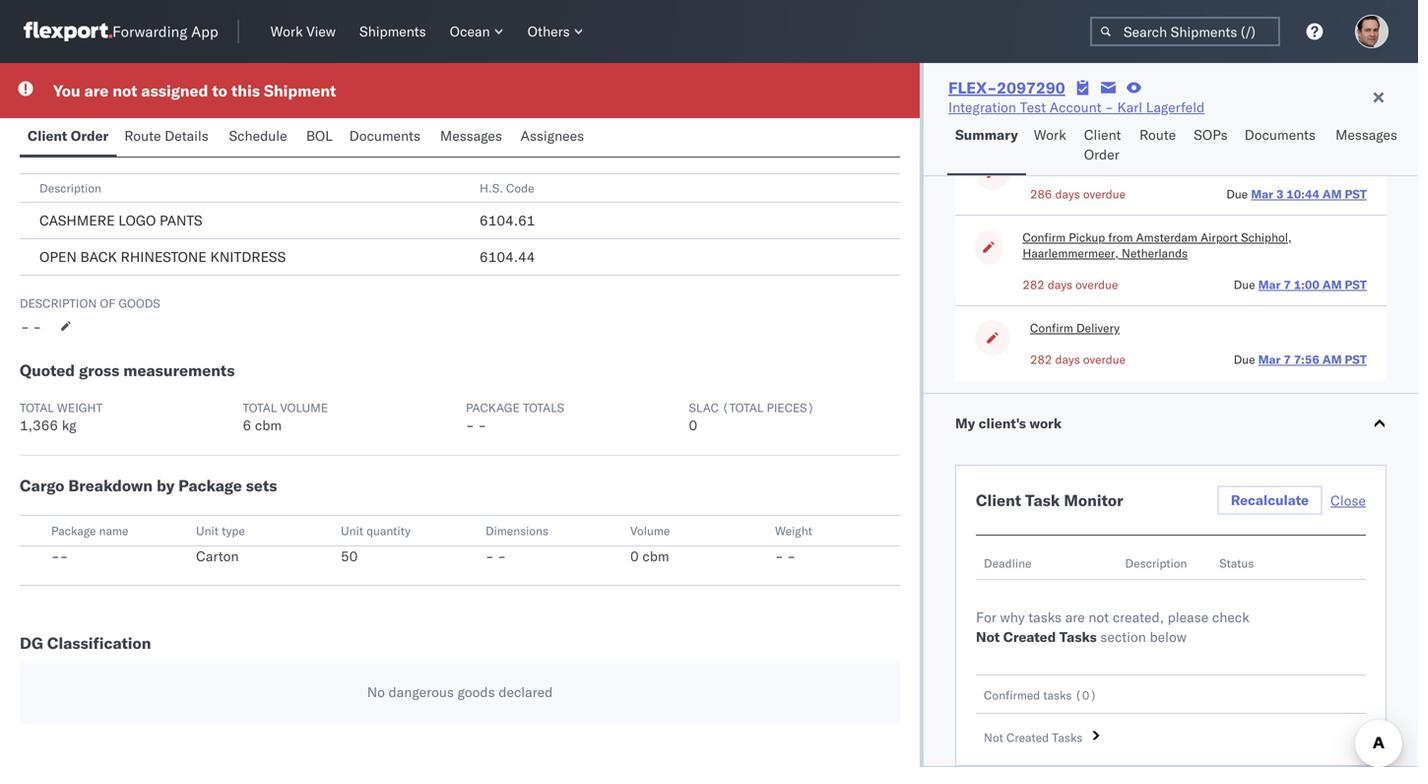 Task type: vqa. For each thing, say whether or not it's contained in the screenshot.
THE 2097290
yes



Task type: locate. For each thing, give the bounding box(es) containing it.
documents right bol button
[[349, 127, 421, 144]]

days for delivery
[[1056, 352, 1080, 367]]

confirm delivery button
[[1030, 320, 1120, 336]]

route left "details"
[[124, 127, 161, 144]]

description up cashmere
[[39, 181, 101, 196]]

0 vertical spatial tasks
[[1029, 609, 1062, 626]]

due for due mar 7 7:56 am pst
[[1234, 352, 1256, 367]]

client down integration test account - karl lagerfeld link
[[1084, 126, 1122, 143]]

ocean button
[[442, 19, 512, 44]]

0 vertical spatial overdue
[[1083, 187, 1126, 201]]

282 down confirm delivery button
[[1030, 352, 1052, 367]]

1 vertical spatial 282
[[1030, 352, 1052, 367]]

0 horizontal spatial route
[[124, 127, 161, 144]]

1 vertical spatial work
[[1034, 126, 1067, 143]]

days down confirm delivery button
[[1056, 352, 1080, 367]]

package right by
[[178, 476, 242, 496]]

0 vertical spatial goods
[[119, 296, 160, 311]]

2 horizontal spatial 0
[[1083, 688, 1090, 703]]

total for 6
[[243, 400, 277, 415]]

1 vertical spatial overdue
[[1076, 277, 1118, 292]]

airport
[[1201, 230, 1238, 245]]

0 down volume
[[630, 548, 639, 565]]

0 horizontal spatial messages
[[440, 127, 502, 144]]

description up the created,
[[1125, 556, 1188, 571]]

logo
[[119, 212, 156, 229]]

goods
[[119, 296, 160, 311], [458, 684, 495, 701]]

total inside total weight 1,366 kg
[[20, 400, 54, 415]]

0 horizontal spatial documents
[[349, 127, 421, 144]]

0 vertical spatial work
[[271, 23, 303, 40]]

client's
[[979, 415, 1026, 432]]

pst right the "7:56"
[[1345, 352, 1367, 367]]

not up section
[[1089, 609, 1109, 626]]

1 horizontal spatial client order button
[[1076, 117, 1132, 175]]

- - down dimensions
[[486, 548, 506, 565]]

days down haarlemmermeer,
[[1048, 277, 1073, 292]]

client task monitor
[[976, 491, 1124, 510]]

2 vertical spatial days
[[1056, 352, 1080, 367]]

tasks inside button
[[1052, 730, 1083, 745]]

volume
[[630, 524, 670, 538]]

0 horizontal spatial cbm
[[255, 417, 282, 434]]

1 vertical spatial days
[[1048, 277, 1073, 292]]

confirm delivery
[[1030, 321, 1120, 335]]

1 vertical spatial not
[[1089, 609, 1109, 626]]

tasks left (
[[1044, 688, 1072, 703]]

client order button down karl
[[1076, 117, 1132, 175]]

back
[[80, 248, 117, 266]]

order down you
[[71, 127, 109, 144]]

0 vertical spatial not
[[113, 81, 137, 100]]

route
[[1140, 126, 1176, 143], [124, 127, 161, 144]]

slac (total pieces) 0
[[689, 400, 815, 434]]

overdue up from
[[1083, 187, 1126, 201]]

work down test
[[1034, 126, 1067, 143]]

0 vertical spatial 0
[[689, 417, 698, 434]]

lagerfeld
[[1146, 99, 1205, 116]]

2 vertical spatial 0
[[1083, 688, 1090, 703]]

goods right of
[[119, 296, 160, 311]]

1 horizontal spatial messages button
[[1328, 117, 1408, 175]]

confirm for confirm pickup from amsterdam airport schiphol, haarlemmermeer, netherlands
[[1023, 230, 1066, 245]]

0 vertical spatial pst
[[1345, 187, 1367, 201]]

1 horizontal spatial total
[[243, 400, 277, 415]]

measurements
[[123, 361, 235, 380]]

tasks right why
[[1029, 609, 1062, 626]]

status
[[1220, 556, 1254, 571]]

flex-2097290
[[949, 78, 1066, 98]]

0
[[689, 417, 698, 434], [630, 548, 639, 565], [1083, 688, 1090, 703]]

are right why
[[1066, 609, 1085, 626]]

1 am from the top
[[1323, 187, 1342, 201]]

0 horizontal spatial are
[[84, 81, 109, 100]]

0 horizontal spatial package
[[51, 524, 96, 538]]

282 days overdue down haarlemmermeer,
[[1023, 277, 1118, 292]]

created inside for why tasks are not created, please check not created tasks section below
[[1004, 629, 1056, 646]]

recalculate
[[1231, 492, 1309, 509]]

details
[[165, 127, 209, 144]]

goods for of
[[119, 296, 160, 311]]

volume
[[280, 400, 328, 415]]

route for route
[[1140, 126, 1176, 143]]

due mar 7 1:00 am pst
[[1234, 277, 1367, 292]]

confirm for confirm delivery
[[1030, 321, 1074, 335]]

1 unit from the left
[[196, 524, 219, 538]]

7 for 7:56
[[1284, 352, 1291, 367]]

overdue down delivery
[[1083, 352, 1126, 367]]

1,366
[[20, 417, 58, 434]]

0 vertical spatial package
[[466, 400, 520, 415]]

tasks inside for why tasks are not created, please check not created tasks section below
[[1060, 629, 1097, 646]]

cbm inside the 'total volume 6 cbm'
[[255, 417, 282, 434]]

total up the 1,366
[[20, 400, 54, 415]]

1 vertical spatial am
[[1323, 277, 1342, 292]]

due for due mar 3 10:44 am pst
[[1227, 187, 1248, 201]]

client left task
[[976, 491, 1022, 510]]

not inside for why tasks are not created, please check not created tasks section below
[[1089, 609, 1109, 626]]

client order down you
[[28, 127, 109, 144]]

1:00
[[1294, 277, 1320, 292]]

account
[[1050, 99, 1102, 116]]

1 vertical spatial mar
[[1259, 277, 1281, 292]]

confirm
[[1023, 230, 1066, 245], [1030, 321, 1074, 335]]

created down confirmed tasks ( 0 )
[[1007, 730, 1049, 745]]

0 horizontal spatial documents button
[[341, 118, 432, 157]]

documents button right bol
[[341, 118, 432, 157]]

7:56
[[1294, 352, 1320, 367]]

0 horizontal spatial 0
[[630, 548, 639, 565]]

not
[[976, 629, 1000, 646], [984, 730, 1004, 745]]

0 horizontal spatial unit
[[196, 524, 219, 538]]

messages up 'h.s.'
[[440, 127, 502, 144]]

not down the for
[[976, 629, 1000, 646]]

2 horizontal spatial client
[[1084, 126, 1122, 143]]

1 horizontal spatial messages
[[1336, 126, 1398, 143]]

2 7 from the top
[[1284, 352, 1291, 367]]

pst
[[1345, 187, 1367, 201], [1345, 277, 1367, 292], [1345, 352, 1367, 367]]

documents button up 3
[[1237, 117, 1328, 175]]

- -
[[21, 318, 41, 335], [486, 548, 506, 565], [775, 548, 796, 565]]

2 am from the top
[[1323, 277, 1342, 292]]

are right you
[[84, 81, 109, 100]]

am right the "7:56"
[[1323, 352, 1342, 367]]

work button
[[1026, 117, 1076, 175]]

created down why
[[1004, 629, 1056, 646]]

0 vertical spatial days
[[1056, 187, 1080, 201]]

1 vertical spatial pst
[[1345, 277, 1367, 292]]

10:44
[[1287, 187, 1320, 201]]

schedule button
[[221, 118, 298, 157]]

pst for mar 7 1:00 am pst
[[1345, 277, 1367, 292]]

2 total from the left
[[243, 400, 277, 415]]

2 vertical spatial description
[[1125, 556, 1188, 571]]

2 horizontal spatial - -
[[775, 548, 796, 565]]

0 vertical spatial am
[[1323, 187, 1342, 201]]

0 horizontal spatial client
[[28, 127, 67, 144]]

messages up mar 3 10:44 am pst button on the right top
[[1336, 126, 1398, 143]]

client order button down you
[[20, 118, 117, 157]]

2 vertical spatial due
[[1234, 352, 1256, 367]]

close
[[1331, 492, 1366, 509]]

1 vertical spatial tasks
[[1044, 688, 1072, 703]]

3
[[1277, 187, 1284, 201]]

2 vertical spatial package
[[51, 524, 96, 538]]

2 vertical spatial overdue
[[1083, 352, 1126, 367]]

0 inside slac (total pieces) 0
[[689, 417, 698, 434]]

1 horizontal spatial package
[[178, 476, 242, 496]]

due left the "7:56"
[[1234, 352, 1256, 367]]

mar left the "7:56"
[[1259, 352, 1281, 367]]

0 vertical spatial 282 days overdue
[[1023, 277, 1118, 292]]

overdue down haarlemmermeer,
[[1076, 277, 1118, 292]]

please
[[1168, 609, 1209, 626]]

0 vertical spatial 7
[[1284, 277, 1291, 292]]

1 vertical spatial confirm
[[1030, 321, 1074, 335]]

1 horizontal spatial unit
[[341, 524, 363, 538]]

from
[[1109, 230, 1133, 245]]

no
[[367, 684, 385, 701]]

- - up quoted
[[21, 318, 41, 335]]

mar left 1:00 on the top of the page
[[1259, 277, 1281, 292]]

am
[[1323, 187, 1342, 201], [1323, 277, 1342, 292], [1323, 352, 1342, 367]]

deadline
[[984, 556, 1032, 571]]

description down open at the top
[[20, 296, 97, 311]]

3 pst from the top
[[1345, 352, 1367, 367]]

282 down haarlemmermeer,
[[1023, 277, 1045, 292]]

for
[[976, 609, 997, 626]]

created
[[1004, 629, 1056, 646], [1007, 730, 1049, 745]]

0 vertical spatial not
[[976, 629, 1000, 646]]

mar for mar 7 7:56 am pst
[[1259, 352, 1281, 367]]

7 left 1:00 on the top of the page
[[1284, 277, 1291, 292]]

0 horizontal spatial work
[[271, 23, 303, 40]]

2 vertical spatial am
[[1323, 352, 1342, 367]]

route inside button
[[1140, 126, 1176, 143]]

days right the 286
[[1056, 187, 1080, 201]]

1 vertical spatial cbm
[[643, 548, 669, 565]]

due down schiphol,
[[1234, 277, 1256, 292]]

days
[[1056, 187, 1080, 201], [1048, 277, 1073, 292], [1056, 352, 1080, 367]]

shipments
[[360, 23, 426, 40]]

goods left 'declared'
[[458, 684, 495, 701]]

order
[[71, 127, 109, 144], [1084, 146, 1120, 163]]

1 pst from the top
[[1345, 187, 1367, 201]]

are
[[84, 81, 109, 100], [1066, 609, 1085, 626]]

package inside package totals - -
[[466, 400, 520, 415]]

created inside not created tasks button
[[1007, 730, 1049, 745]]

1 horizontal spatial order
[[1084, 146, 1120, 163]]

total inside the 'total volume 6 cbm'
[[243, 400, 277, 415]]

of
[[100, 296, 115, 311]]

work view link
[[263, 19, 344, 44]]

pst right 1:00 on the top of the page
[[1345, 277, 1367, 292]]

confirm inside the confirm pickup from amsterdam airport schiphol, haarlemmermeer, netherlands
[[1023, 230, 1066, 245]]

others
[[528, 23, 570, 40]]

)
[[1090, 688, 1097, 703]]

route details button
[[117, 118, 221, 157]]

route down lagerfeld
[[1140, 126, 1176, 143]]

pieces)
[[767, 400, 815, 415]]

package totals - -
[[466, 400, 564, 434]]

2 horizontal spatial package
[[466, 400, 520, 415]]

0 vertical spatial mar
[[1251, 187, 1274, 201]]

not down confirmed
[[984, 730, 1004, 745]]

0 vertical spatial due
[[1227, 187, 1248, 201]]

why
[[1000, 609, 1025, 626]]

2 pst from the top
[[1345, 277, 1367, 292]]

282 days overdue down confirm delivery button
[[1030, 352, 1126, 367]]

messages button up mar 3 10:44 am pst button on the right top
[[1328, 117, 1408, 175]]

- - down weight in the bottom right of the page
[[775, 548, 796, 565]]

package for package name
[[51, 524, 96, 538]]

1 vertical spatial 282 days overdue
[[1030, 352, 1126, 367]]

0 horizontal spatial order
[[71, 127, 109, 144]]

confirm left delivery
[[1030, 321, 1074, 335]]

mar left 3
[[1251, 187, 1274, 201]]

0 vertical spatial 282
[[1023, 277, 1045, 292]]

1 vertical spatial due
[[1234, 277, 1256, 292]]

1 vertical spatial not
[[984, 730, 1004, 745]]

mar 7 7:56 am pst button
[[1259, 352, 1367, 367]]

2 vertical spatial pst
[[1345, 352, 1367, 367]]

0 vertical spatial tasks
[[1060, 629, 1097, 646]]

documents up 3
[[1245, 126, 1316, 143]]

package up --
[[51, 524, 96, 538]]

1 horizontal spatial goods
[[458, 684, 495, 701]]

0 horizontal spatial goods
[[119, 296, 160, 311]]

package name
[[51, 524, 128, 538]]

overdue for delivery
[[1083, 352, 1126, 367]]

due
[[1227, 187, 1248, 201], [1234, 277, 1256, 292], [1234, 352, 1256, 367]]

1 vertical spatial 7
[[1284, 352, 1291, 367]]

7 left the "7:56"
[[1284, 352, 1291, 367]]

products
[[20, 134, 88, 154]]

pst for mar 7 7:56 am pst
[[1345, 352, 1367, 367]]

0 horizontal spatial client order button
[[20, 118, 117, 157]]

mar for mar 7 1:00 am pst
[[1259, 277, 1281, 292]]

0 vertical spatial created
[[1004, 629, 1056, 646]]

messages button up 'h.s.'
[[432, 118, 513, 157]]

documents
[[1245, 126, 1316, 143], [349, 127, 421, 144]]

not created tasks button
[[976, 730, 1366, 746]]

cbm right 6
[[255, 417, 282, 434]]

1 vertical spatial are
[[1066, 609, 1085, 626]]

due left 3
[[1227, 187, 1248, 201]]

route inside button
[[124, 127, 161, 144]]

client order down integration test account - karl lagerfeld link
[[1084, 126, 1122, 163]]

1 vertical spatial 0
[[630, 548, 639, 565]]

forwarding app
[[112, 22, 218, 41]]

1 horizontal spatial are
[[1066, 609, 1085, 626]]

7
[[1284, 277, 1291, 292], [1284, 352, 1291, 367]]

below
[[1150, 629, 1187, 646]]

am right 10:44
[[1323, 187, 1342, 201]]

tasks
[[1029, 609, 1062, 626], [1044, 688, 1072, 703]]

2 vertical spatial mar
[[1259, 352, 1281, 367]]

0 vertical spatial confirm
[[1023, 230, 1066, 245]]

3 am from the top
[[1323, 352, 1342, 367]]

6
[[243, 417, 251, 434]]

1 horizontal spatial 0
[[689, 417, 698, 434]]

--
[[51, 548, 68, 565]]

work left view
[[271, 23, 303, 40]]

package left totals
[[466, 400, 520, 415]]

cbm down volume
[[643, 548, 669, 565]]

am right 1:00 on the top of the page
[[1323, 277, 1342, 292]]

due mar 7 7:56 am pst
[[1234, 352, 1367, 367]]

dg
[[20, 633, 43, 653]]

not left assigned on the left of the page
[[113, 81, 137, 100]]

client down you
[[28, 127, 67, 144]]

package for package totals - -
[[466, 400, 520, 415]]

delivery
[[1077, 321, 1120, 335]]

1 7 from the top
[[1284, 277, 1291, 292]]

tasks left section
[[1060, 629, 1097, 646]]

1 total from the left
[[20, 400, 54, 415]]

total for 1,366
[[20, 400, 54, 415]]

flexport. image
[[24, 22, 112, 41]]

2 unit from the left
[[341, 524, 363, 538]]

1 vertical spatial created
[[1007, 730, 1049, 745]]

pst right 10:44
[[1345, 187, 1367, 201]]

confirm up haarlemmermeer,
[[1023, 230, 1066, 245]]

haarlemmermeer,
[[1023, 246, 1119, 261]]

app
[[191, 22, 218, 41]]

1 horizontal spatial not
[[1089, 609, 1109, 626]]

1 horizontal spatial route
[[1140, 126, 1176, 143]]

0 vertical spatial description
[[39, 181, 101, 196]]

order up 286 days overdue
[[1084, 146, 1120, 163]]

work inside button
[[1034, 126, 1067, 143]]

6104.61
[[480, 212, 535, 229]]

1 horizontal spatial work
[[1034, 126, 1067, 143]]

overdue
[[1083, 187, 1126, 201], [1076, 277, 1118, 292], [1083, 352, 1126, 367]]

total up 6
[[243, 400, 277, 415]]

1 vertical spatial goods
[[458, 684, 495, 701]]

286
[[1030, 187, 1052, 201]]

1 horizontal spatial - -
[[486, 548, 506, 565]]

0 vertical spatial are
[[84, 81, 109, 100]]

unit up 50
[[341, 524, 363, 538]]

0 horizontal spatial messages button
[[432, 118, 513, 157]]

total volume 6 cbm
[[243, 400, 328, 434]]

0 horizontal spatial total
[[20, 400, 54, 415]]

1 vertical spatial order
[[1084, 146, 1120, 163]]

0 up not created tasks
[[1083, 688, 1090, 703]]

0 vertical spatial cbm
[[255, 417, 282, 434]]

overdue for pickup
[[1076, 277, 1118, 292]]

0 down slac
[[689, 417, 698, 434]]

0 vertical spatial order
[[71, 127, 109, 144]]

unit left the type
[[196, 524, 219, 538]]

tasks down (
[[1052, 730, 1083, 745]]

1 vertical spatial tasks
[[1052, 730, 1083, 745]]

weight
[[57, 400, 103, 415]]



Task type: describe. For each thing, give the bounding box(es) containing it.
work
[[1030, 415, 1062, 432]]

goods for dangerous
[[458, 684, 495, 701]]

total weight 1,366 kg
[[20, 400, 103, 434]]

1 vertical spatial package
[[178, 476, 242, 496]]

0 horizontal spatial - -
[[21, 318, 41, 335]]

open
[[39, 248, 77, 266]]

282 for confirm pickup from amsterdam airport schiphol, haarlemmermeer, netherlands
[[1023, 277, 1045, 292]]

quoted gross measurements
[[20, 361, 235, 380]]

tasks inside for why tasks are not created, please check not created tasks section below
[[1029, 609, 1062, 626]]

bol button
[[298, 118, 341, 157]]

days for pickup
[[1048, 277, 1073, 292]]

knitdress
[[210, 248, 286, 266]]

forwarding
[[112, 22, 187, 41]]

mar 3 10:44 am pst button
[[1251, 187, 1367, 201]]

cashmere logo pants
[[39, 212, 202, 229]]

6104.44
[[480, 248, 535, 266]]

dimensions
[[486, 524, 549, 538]]

282 days overdue for pickup
[[1023, 277, 1118, 292]]

286 days overdue
[[1030, 187, 1126, 201]]

not inside for why tasks are not created, please check not created tasks section below
[[976, 629, 1000, 646]]

to
[[212, 81, 227, 100]]

open back rhinestone knitdress
[[39, 248, 286, 266]]

bol
[[306, 127, 333, 144]]

for why tasks are not created, please check not created tasks section below
[[976, 609, 1250, 646]]

no dangerous goods declared
[[367, 684, 553, 701]]

pants
[[160, 212, 202, 229]]

this
[[231, 81, 260, 100]]

282 days overdue for delivery
[[1030, 352, 1126, 367]]

am for 1:00
[[1323, 277, 1342, 292]]

due for due mar 7 1:00 am pst
[[1234, 277, 1256, 292]]

by
[[157, 476, 175, 496]]

my client's work
[[956, 415, 1062, 432]]

are inside for why tasks are not created, please check not created tasks section below
[[1066, 609, 1085, 626]]

unit quantity
[[341, 524, 411, 538]]

schiphol,
[[1241, 230, 1292, 245]]

classification
[[47, 633, 151, 653]]

sops
[[1194, 126, 1228, 143]]

pickup
[[1069, 230, 1106, 245]]

you are not assigned to this shipment
[[53, 81, 336, 100]]

ocean
[[450, 23, 490, 40]]

unit for unit quantity
[[341, 524, 363, 538]]

1 horizontal spatial client
[[976, 491, 1022, 510]]

dg classification
[[20, 633, 151, 653]]

flex-2097290 link
[[949, 78, 1066, 98]]

1 horizontal spatial documents button
[[1237, 117, 1328, 175]]

work view
[[271, 23, 336, 40]]

50
[[341, 548, 358, 565]]

cargo
[[20, 476, 64, 496]]

order inside client order
[[1084, 146, 1120, 163]]

am for 10:44
[[1323, 187, 1342, 201]]

my client's work button
[[924, 394, 1419, 453]]

my
[[956, 415, 976, 432]]

am for 7:56
[[1323, 352, 1342, 367]]

schedule
[[229, 127, 287, 144]]

created,
[[1113, 609, 1164, 626]]

view
[[307, 23, 336, 40]]

mar for mar 3 10:44 am pst
[[1251, 187, 1274, 201]]

summary button
[[948, 117, 1026, 175]]

0 horizontal spatial client order
[[28, 127, 109, 144]]

close button
[[1331, 492, 1366, 509]]

0 horizontal spatial not
[[113, 81, 137, 100]]

integration test account - karl lagerfeld
[[949, 99, 1205, 116]]

amsterdam
[[1136, 230, 1198, 245]]

Search Shipments (/) text field
[[1091, 17, 1281, 46]]

h.s. code
[[480, 181, 534, 196]]

282 for confirm delivery
[[1030, 352, 1052, 367]]

pst for mar 3 10:44 am pst
[[1345, 187, 1367, 201]]

assignees
[[521, 127, 584, 144]]

forwarding app link
[[24, 22, 218, 41]]

karl
[[1118, 99, 1143, 116]]

0 for confirmed tasks ( 0 )
[[1083, 688, 1090, 703]]

work for work view
[[271, 23, 303, 40]]

7 for 1:00
[[1284, 277, 1291, 292]]

sops button
[[1186, 117, 1237, 175]]

unit type
[[196, 524, 245, 538]]

cashmere
[[39, 212, 115, 229]]

not inside not created tasks button
[[984, 730, 1004, 745]]

kg
[[62, 417, 76, 434]]

breakdown
[[68, 476, 153, 496]]

assignees button
[[513, 118, 596, 157]]

netherlands
[[1122, 246, 1188, 261]]

quantity
[[367, 524, 411, 538]]

test
[[1020, 99, 1046, 116]]

mar 7 1:00 am pst button
[[1259, 277, 1367, 292]]

summary
[[956, 126, 1018, 143]]

1 vertical spatial description
[[20, 296, 97, 311]]

1 horizontal spatial cbm
[[643, 548, 669, 565]]

integration
[[949, 99, 1017, 116]]

sets
[[246, 476, 277, 496]]

work for work
[[1034, 126, 1067, 143]]

carton
[[196, 548, 239, 565]]

integration test account - karl lagerfeld link
[[949, 98, 1205, 117]]

confirm pickup from amsterdam airport schiphol, haarlemmermeer, netherlands button
[[1023, 230, 1367, 261]]

route for route details
[[124, 127, 161, 144]]

flex-
[[949, 78, 997, 98]]

confirmed
[[984, 688, 1041, 703]]

route button
[[1132, 117, 1186, 175]]

monitor
[[1064, 491, 1124, 510]]

rhinestone
[[121, 248, 207, 266]]

unit for unit type
[[196, 524, 219, 538]]

1 horizontal spatial client order
[[1084, 126, 1122, 163]]

quoted
[[20, 361, 75, 380]]

0 for slac (total pieces) 0
[[689, 417, 698, 434]]

(
[[1075, 688, 1083, 703]]

1 horizontal spatial documents
[[1245, 126, 1316, 143]]

h.s.
[[480, 181, 503, 196]]



